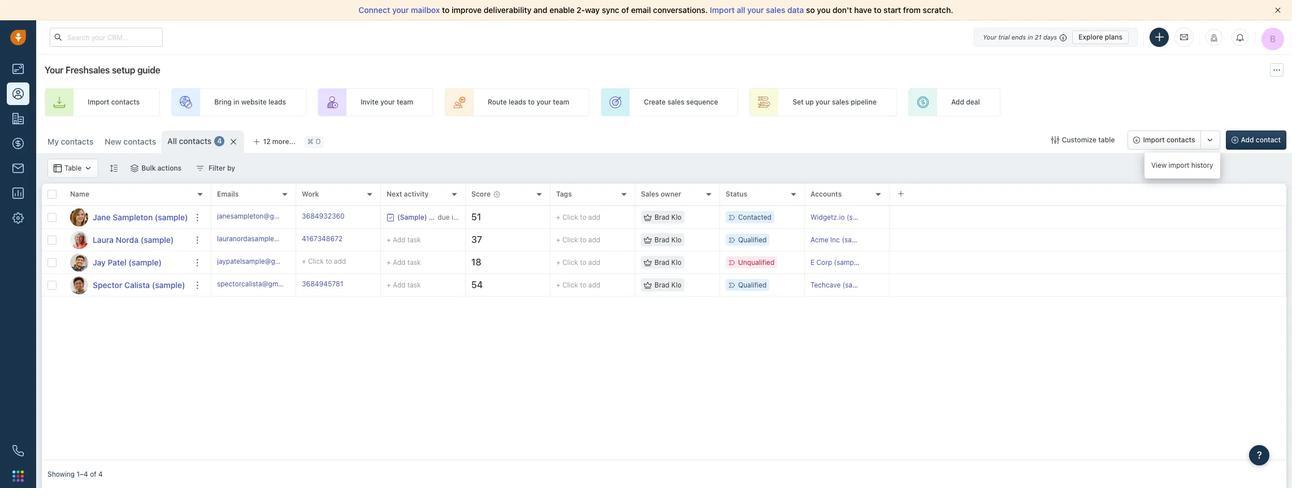 Task type: locate. For each thing, give the bounding box(es) containing it.
next activity
[[387, 190, 429, 199]]

import inside import contacts link
[[88, 98, 109, 107]]

your for your trial ends in 21 days
[[983, 33, 997, 40]]

1 horizontal spatial import contacts
[[1143, 136, 1195, 144]]

press space to select this row. row up norda
[[42, 206, 211, 229]]

51
[[471, 212, 481, 222]]

your right route
[[537, 98, 551, 107]]

guide
[[137, 65, 160, 75]]

row group containing 51
[[211, 206, 1286, 297]]

qualified for 54
[[738, 281, 767, 289]]

leads
[[268, 98, 286, 107], [509, 98, 526, 107]]

0 vertical spatial import
[[710, 5, 735, 15]]

import contacts for import contacts button
[[1143, 136, 1195, 144]]

of right 1–4
[[90, 471, 96, 479]]

1 vertical spatial task
[[407, 258, 421, 267]]

1 team from the left
[[397, 98, 413, 107]]

(sample) right sampleton
[[155, 212, 188, 222]]

import contacts inside import contacts link
[[88, 98, 140, 107]]

2 horizontal spatial import
[[1143, 136, 1165, 144]]

cell
[[890, 206, 1286, 228], [890, 229, 1286, 251], [890, 252, 1286, 274], [890, 274, 1286, 296]]

acme
[[811, 236, 828, 244]]

inc
[[830, 236, 840, 244]]

(sample) right calista on the left bottom of page
[[152, 280, 185, 290]]

import
[[710, 5, 735, 15], [88, 98, 109, 107], [1143, 136, 1165, 144]]

2 + add task from the top
[[387, 258, 421, 267]]

2 team from the left
[[553, 98, 569, 107]]

(sample) right inc
[[842, 236, 870, 244]]

Search your CRM... text field
[[50, 28, 163, 47]]

email
[[631, 5, 651, 15]]

press space to select this row. row containing 37
[[211, 229, 1286, 252]]

jane sampleton (sample) link
[[93, 212, 188, 223]]

4 cell from the top
[[890, 274, 1286, 296]]

(sample) inside "link"
[[152, 280, 185, 290]]

press space to select this row. row containing 51
[[211, 206, 1286, 229]]

0 vertical spatial of
[[621, 5, 629, 15]]

leads right website
[[268, 98, 286, 107]]

2 brad klo from the top
[[655, 236, 682, 244]]

bulk actions
[[141, 164, 181, 172]]

import for import contacts button
[[1143, 136, 1165, 144]]

qualified down unqualified
[[738, 281, 767, 289]]

sync
[[602, 5, 619, 15]]

import down the your freshsales setup guide
[[88, 98, 109, 107]]

press space to select this row. row down the jay patel (sample) link at the left bottom
[[42, 274, 211, 297]]

press space to select this row. row
[[42, 206, 211, 229], [211, 206, 1286, 229], [42, 229, 211, 252], [211, 229, 1286, 252], [42, 252, 211, 274], [211, 252, 1286, 274], [42, 274, 211, 297], [211, 274, 1286, 297]]

task for 54
[[407, 281, 421, 289]]

container_wx8msf4aqz5i3rn1 image inside bulk actions button
[[131, 164, 139, 172]]

leads right route
[[509, 98, 526, 107]]

my contacts
[[47, 137, 93, 146]]

janesampleton@gmail.com link
[[217, 211, 303, 223]]

your right up
[[816, 98, 830, 107]]

4 right 1–4
[[98, 471, 103, 479]]

name column header
[[64, 184, 211, 206]]

your left freshsales
[[45, 65, 63, 75]]

add deal
[[951, 98, 980, 107]]

close image
[[1275, 7, 1281, 13]]

2 klo from the top
[[671, 236, 682, 244]]

0 vertical spatial in
[[1028, 33, 1033, 40]]

in right bring
[[233, 98, 239, 107]]

improve
[[452, 5, 482, 15]]

of right "sync"
[[621, 5, 629, 15]]

website
[[241, 98, 267, 107]]

showing 1–4 of 4
[[47, 471, 103, 479]]

1 horizontal spatial leads
[[509, 98, 526, 107]]

view import history menu item
[[1145, 156, 1220, 175]]

press space to select this row. row down the status
[[211, 206, 1286, 229]]

0 vertical spatial task
[[407, 235, 421, 244]]

1 task from the top
[[407, 235, 421, 244]]

click for 37
[[562, 236, 578, 244]]

1 vertical spatial import
[[88, 98, 109, 107]]

e
[[811, 258, 815, 267]]

4 brad klo from the top
[[655, 281, 682, 289]]

1 qualified from the top
[[738, 236, 767, 244]]

1 horizontal spatial 4
[[217, 137, 222, 146]]

pipeline
[[851, 98, 877, 107]]

press space to select this row. row down unqualified
[[211, 274, 1286, 297]]

1 horizontal spatial in
[[1028, 33, 1033, 40]]

1 vertical spatial qualified
[[738, 281, 767, 289]]

name
[[70, 190, 89, 199]]

owner
[[661, 190, 681, 199]]

press space to select this row. row up unqualified
[[211, 229, 1286, 252]]

0 horizontal spatial 4
[[98, 471, 103, 479]]

create sales sequence
[[644, 98, 718, 107]]

0 horizontal spatial import
[[88, 98, 109, 107]]

e corp (sample)
[[811, 258, 862, 267]]

press space to select this row. row up jay patel (sample)
[[42, 229, 211, 252]]

import contacts group
[[1128, 131, 1220, 150]]

connect
[[359, 5, 390, 15]]

cell for 37
[[890, 229, 1286, 251]]

klo for 18
[[671, 258, 682, 267]]

+ add task for 18
[[387, 258, 421, 267]]

grid
[[42, 183, 1286, 461]]

container_wx8msf4aqz5i3rn1 image inside table 'popup button'
[[84, 164, 92, 172]]

0 horizontal spatial sales
[[668, 98, 684, 107]]

sales left pipeline
[[832, 98, 849, 107]]

row group
[[42, 206, 211, 297], [211, 206, 1286, 297]]

2 brad from the top
[[655, 236, 669, 244]]

set up your sales pipeline
[[793, 98, 877, 107]]

brad
[[655, 213, 669, 222], [655, 236, 669, 244], [655, 258, 669, 267], [655, 281, 669, 289]]

1 + add task from the top
[[387, 235, 421, 244]]

work
[[302, 190, 319, 199]]

1 brad from the top
[[655, 213, 669, 222]]

cell for 51
[[890, 206, 1286, 228]]

brad for 37
[[655, 236, 669, 244]]

widgetz.io (sample)
[[811, 213, 875, 222]]

deal
[[966, 98, 980, 107]]

leads inside bring in website leads link
[[268, 98, 286, 107]]

qualified for 37
[[738, 236, 767, 244]]

add
[[588, 213, 600, 222], [588, 236, 600, 244], [334, 257, 346, 266], [588, 258, 600, 267], [588, 281, 600, 289]]

enable
[[550, 5, 575, 15]]

cell for 54
[[890, 274, 1286, 296]]

import contacts up import
[[1143, 136, 1195, 144]]

3 klo from the top
[[671, 258, 682, 267]]

3 task from the top
[[407, 281, 421, 289]]

(sample) for spector calista (sample)
[[152, 280, 185, 290]]

bring in website leads
[[214, 98, 286, 107]]

1 cell from the top
[[890, 206, 1286, 228]]

1 horizontal spatial your
[[983, 33, 997, 40]]

+ click to add for 54
[[556, 281, 600, 289]]

3684932360
[[302, 212, 345, 220]]

customize table button
[[1044, 131, 1122, 150]]

add for 54
[[393, 281, 406, 289]]

0 vertical spatial qualified
[[738, 236, 767, 244]]

e corp (sample) link
[[811, 258, 862, 267]]

klo for 54
[[671, 281, 682, 289]]

sales owner
[[641, 190, 681, 199]]

2 + click to add from the top
[[556, 236, 600, 244]]

sales left the data
[[766, 5, 785, 15]]

4 up "filter by"
[[217, 137, 222, 146]]

4 klo from the top
[[671, 281, 682, 289]]

(sample) for laura norda (sample)
[[141, 235, 174, 244]]

2 cell from the top
[[890, 229, 1286, 251]]

1 klo from the top
[[671, 213, 682, 222]]

import contacts link
[[45, 88, 160, 116]]

your right all
[[747, 5, 764, 15]]

team inside invite your team link
[[397, 98, 413, 107]]

cell for 18
[[890, 252, 1286, 274]]

jane
[[93, 212, 111, 222]]

3 brad from the top
[[655, 258, 669, 267]]

4 + click to add from the top
[[556, 281, 600, 289]]

brad for 54
[[655, 281, 669, 289]]

1 + click to add from the top
[[556, 213, 600, 222]]

techcave (sample)
[[811, 281, 871, 289]]

1 vertical spatial in
[[233, 98, 239, 107]]

(sample) up spector calista (sample)
[[129, 257, 162, 267]]

import up view
[[1143, 136, 1165, 144]]

37
[[471, 235, 482, 245]]

add inside button
[[1241, 136, 1254, 144]]

press space to select this row. row down the contacted
[[211, 252, 1286, 274]]

3 brad klo from the top
[[655, 258, 682, 267]]

0 vertical spatial your
[[983, 33, 997, 40]]

+ click to add for 18
[[556, 258, 600, 267]]

1 horizontal spatial team
[[553, 98, 569, 107]]

4167348672 link
[[302, 234, 343, 246]]

import contacts inside import contacts button
[[1143, 136, 1195, 144]]

grid containing 51
[[42, 183, 1286, 461]]

(sample) down jane sampleton (sample) link
[[141, 235, 174, 244]]

janesampleton@gmail.com
[[217, 212, 303, 220]]

0 horizontal spatial import contacts
[[88, 98, 140, 107]]

press space to select this row. row containing jane sampleton (sample)
[[42, 206, 211, 229]]

container_wx8msf4aqz5i3rn1 image
[[1051, 136, 1059, 144], [84, 164, 92, 172], [131, 164, 139, 172], [644, 281, 652, 289]]

don't
[[833, 5, 852, 15]]

2 leads from the left
[[509, 98, 526, 107]]

add for 37
[[588, 236, 600, 244]]

new contacts
[[105, 137, 156, 146]]

brad klo for 54
[[655, 281, 682, 289]]

import inside import contacts button
[[1143, 136, 1165, 144]]

klo for 51
[[671, 213, 682, 222]]

contacts
[[111, 98, 140, 107], [1167, 136, 1195, 144], [179, 136, 212, 146], [61, 137, 93, 146], [123, 137, 156, 146]]

1 horizontal spatial sales
[[766, 5, 785, 15]]

0 vertical spatial 4
[[217, 137, 222, 146]]

import contacts for import contacts link
[[88, 98, 140, 107]]

mailbox
[[411, 5, 440, 15]]

0 horizontal spatial your
[[45, 65, 63, 75]]

1 vertical spatial import contacts
[[1143, 136, 1195, 144]]

contacted
[[738, 213, 772, 222]]

j image
[[70, 254, 88, 272]]

add for 18
[[588, 258, 600, 267]]

scratch.
[[923, 5, 953, 15]]

in left 21
[[1028, 33, 1033, 40]]

0 horizontal spatial in
[[233, 98, 239, 107]]

container_wx8msf4aqz5i3rn1 image inside filter by button
[[196, 164, 204, 172]]

container_wx8msf4aqz5i3rn1 image
[[54, 164, 62, 172], [196, 164, 204, 172], [387, 213, 395, 221], [644, 213, 652, 221], [644, 236, 652, 244], [644, 259, 652, 267]]

contacts up the view import history
[[1167, 136, 1195, 144]]

add contact button
[[1226, 131, 1286, 150]]

2 qualified from the top
[[738, 281, 767, 289]]

in inside bring in website leads link
[[233, 98, 239, 107]]

4 brad from the top
[[655, 281, 669, 289]]

deliverability
[[484, 5, 531, 15]]

team inside route leads to your team link
[[553, 98, 569, 107]]

qualified down the contacted
[[738, 236, 767, 244]]

widgetz.io
[[811, 213, 845, 222]]

jay patel (sample)
[[93, 257, 162, 267]]

2 horizontal spatial sales
[[832, 98, 849, 107]]

sales
[[641, 190, 659, 199]]

3 + add task from the top
[[387, 281, 421, 289]]

sales
[[766, 5, 785, 15], [668, 98, 684, 107], [832, 98, 849, 107]]

(sample) right corp
[[834, 258, 862, 267]]

1 leads from the left
[[268, 98, 286, 107]]

phone image
[[12, 445, 24, 457]]

filter by
[[209, 164, 235, 172]]

customize table
[[1062, 136, 1115, 144]]

1 horizontal spatial import
[[710, 5, 735, 15]]

2 vertical spatial import
[[1143, 136, 1165, 144]]

invite
[[361, 98, 379, 107]]

name row
[[42, 184, 211, 206]]

l image
[[70, 231, 88, 249]]

press space to select this row. row down norda
[[42, 252, 211, 274]]

laura norda (sample) link
[[93, 234, 174, 246]]

in
[[1028, 33, 1033, 40], [233, 98, 239, 107]]

1 row group from the left
[[42, 206, 211, 297]]

2 row group from the left
[[211, 206, 1286, 297]]

0 horizontal spatial leads
[[268, 98, 286, 107]]

brad for 18
[[655, 258, 669, 267]]

2 task from the top
[[407, 258, 421, 267]]

your left trial
[[983, 33, 997, 40]]

press space to select this row. row containing jay patel (sample)
[[42, 252, 211, 274]]

container_wx8msf4aqz5i3rn1 image inside the customize table button
[[1051, 136, 1059, 144]]

calista
[[124, 280, 150, 290]]

3 cell from the top
[[890, 252, 1286, 274]]

add contact
[[1241, 136, 1281, 144]]

1 brad klo from the top
[[655, 213, 682, 222]]

(sample) for e corp (sample)
[[834, 258, 862, 267]]

3684945781
[[302, 280, 343, 288]]

2 vertical spatial + add task
[[387, 281, 421, 289]]

2 vertical spatial task
[[407, 281, 421, 289]]

click for 18
[[562, 258, 578, 267]]

1 vertical spatial 4
[[98, 471, 103, 479]]

sales right 'create'
[[668, 98, 684, 107]]

3 + click to add from the top
[[556, 258, 600, 267]]

add for 37
[[393, 235, 406, 244]]

press space to select this row. row containing 54
[[211, 274, 1286, 297]]

import contacts down setup
[[88, 98, 140, 107]]

task for 37
[[407, 235, 421, 244]]

days
[[1043, 33, 1057, 40]]

0 horizontal spatial team
[[397, 98, 413, 107]]

1 vertical spatial + add task
[[387, 258, 421, 267]]

0 vertical spatial import contacts
[[88, 98, 140, 107]]

0 vertical spatial + add task
[[387, 235, 421, 244]]

(sample)
[[155, 212, 188, 222], [847, 213, 875, 222], [141, 235, 174, 244], [842, 236, 870, 244], [129, 257, 162, 267], [834, 258, 862, 267], [152, 280, 185, 290], [843, 281, 871, 289]]

(sample) for acme inc (sample)
[[842, 236, 870, 244]]

0 horizontal spatial of
[[90, 471, 96, 479]]

add
[[951, 98, 964, 107], [1241, 136, 1254, 144], [393, 235, 406, 244], [393, 258, 406, 267], [393, 281, 406, 289]]

task for 18
[[407, 258, 421, 267]]

import left all
[[710, 5, 735, 15]]

email image
[[1180, 32, 1188, 42]]

bulk
[[141, 164, 156, 172]]

press space to select this row. row containing laura norda (sample)
[[42, 229, 211, 252]]

import contacts
[[88, 98, 140, 107], [1143, 136, 1195, 144]]

way
[[585, 5, 600, 15]]

1 vertical spatial your
[[45, 65, 63, 75]]



Task type: vqa. For each thing, say whether or not it's contained in the screenshot.
'Add' inside the the add account BUTTON
no



Task type: describe. For each thing, give the bounding box(es) containing it.
54
[[471, 280, 483, 290]]

sales inside create sales sequence link
[[668, 98, 684, 107]]

emails
[[217, 190, 239, 199]]

techcave (sample) link
[[811, 281, 871, 289]]

explore
[[1079, 33, 1103, 41]]

add for 51
[[588, 213, 600, 222]]

actions
[[158, 164, 181, 172]]

style_myh0__igzzd8unmi image
[[110, 164, 118, 172]]

acme inc (sample)
[[811, 236, 870, 244]]

route leads to your team link
[[445, 88, 590, 116]]

klo for 37
[[671, 236, 682, 244]]

bring in website leads link
[[171, 88, 306, 116]]

import for import contacts link
[[88, 98, 109, 107]]

bring
[[214, 98, 232, 107]]

+ click to add for 37
[[556, 236, 600, 244]]

1 horizontal spatial of
[[621, 5, 629, 15]]

new
[[105, 137, 121, 146]]

click for 51
[[562, 213, 578, 222]]

3684945781 link
[[302, 279, 343, 291]]

o
[[315, 138, 321, 146]]

norda
[[116, 235, 139, 244]]

contacts right all at left top
[[179, 136, 212, 146]]

row group containing jane sampleton (sample)
[[42, 206, 211, 297]]

your for your freshsales setup guide
[[45, 65, 63, 75]]

table
[[64, 164, 82, 173]]

(sample) down e corp (sample)
[[843, 281, 871, 289]]

spectorcalista@gmail.com link
[[217, 279, 301, 291]]

lauranordasample@gmail.com
[[217, 234, 313, 243]]

4 inside all contacts 4
[[217, 137, 222, 146]]

set up your sales pipeline link
[[750, 88, 897, 116]]

sales inside set up your sales pipeline link
[[832, 98, 849, 107]]

12 more... button
[[247, 134, 302, 150]]

explore plans link
[[1072, 30, 1129, 44]]

contacts inside button
[[1167, 136, 1195, 144]]

brad klo for 18
[[655, 258, 682, 267]]

add for 54
[[588, 281, 600, 289]]

j image
[[70, 208, 88, 226]]

import contacts button
[[1128, 131, 1201, 150]]

techcave
[[811, 281, 841, 289]]

lauranordasample@gmail.com link
[[217, 234, 313, 246]]

brad klo for 51
[[655, 213, 682, 222]]

plans
[[1105, 33, 1123, 41]]

import
[[1169, 161, 1189, 170]]

connect your mailbox to improve deliverability and enable 2-way sync of email conversations. import all your sales data so you don't have to start from scratch.
[[359, 5, 953, 15]]

create
[[644, 98, 666, 107]]

by
[[227, 164, 235, 172]]

start
[[884, 5, 901, 15]]

widgetz.io (sample) link
[[811, 213, 875, 222]]

(sample) for jane sampleton (sample)
[[155, 212, 188, 222]]

jaypatelsample@gmail.com link
[[217, 257, 304, 269]]

all
[[737, 5, 745, 15]]

invite your team link
[[318, 88, 433, 116]]

spector
[[93, 280, 122, 290]]

jay patel (sample) link
[[93, 257, 162, 268]]

view
[[1151, 161, 1167, 170]]

s image
[[70, 276, 88, 294]]

so
[[806, 5, 815, 15]]

customize
[[1062, 136, 1097, 144]]

spector calista (sample)
[[93, 280, 185, 290]]

freshworks switcher image
[[12, 471, 24, 482]]

conversations.
[[653, 5, 708, 15]]

+ add task for 54
[[387, 281, 421, 289]]

invite your team
[[361, 98, 413, 107]]

route
[[488, 98, 507, 107]]

your left "mailbox"
[[392, 5, 409, 15]]

(sample) up acme inc (sample) link
[[847, 213, 875, 222]]

all
[[167, 136, 177, 146]]

history
[[1191, 161, 1213, 170]]

click for 54
[[562, 281, 578, 289]]

phone element
[[7, 440, 29, 462]]

+ add task for 37
[[387, 235, 421, 244]]

contacts right the my
[[61, 137, 93, 146]]

my
[[47, 137, 59, 146]]

12 more...
[[263, 137, 295, 146]]

⌘ o
[[307, 138, 321, 146]]

and
[[534, 5, 547, 15]]

explore plans
[[1079, 33, 1123, 41]]

add deal link
[[908, 88, 1000, 116]]

trial
[[998, 33, 1010, 40]]

table button
[[47, 159, 98, 178]]

from
[[903, 5, 921, 15]]

your trial ends in 21 days
[[983, 33, 1057, 40]]

press space to select this row. row containing 18
[[211, 252, 1286, 274]]

jay
[[93, 257, 106, 267]]

18
[[471, 257, 481, 267]]

brad for 51
[[655, 213, 669, 222]]

(sample) for jay patel (sample)
[[129, 257, 162, 267]]

janesampleton@gmail.com 3684932360
[[217, 212, 345, 220]]

jaypatelsample@gmail.com
[[217, 257, 304, 266]]

4167348672
[[302, 234, 343, 243]]

showing
[[47, 471, 75, 479]]

1–4
[[77, 471, 88, 479]]

corp
[[816, 258, 832, 267]]

contacts right new
[[123, 137, 156, 146]]

up
[[805, 98, 814, 107]]

brad klo for 37
[[655, 236, 682, 244]]

next
[[387, 190, 402, 199]]

+ click to add for 51
[[556, 213, 600, 222]]

your freshsales setup guide
[[45, 65, 160, 75]]

1 vertical spatial of
[[90, 471, 96, 479]]

add for 18
[[393, 258, 406, 267]]

spector calista (sample) link
[[93, 280, 185, 291]]

have
[[854, 5, 872, 15]]

your right invite
[[380, 98, 395, 107]]

setup
[[112, 65, 135, 75]]

accounts
[[811, 190, 842, 199]]

import all your sales data link
[[710, 5, 806, 15]]

contacts down setup
[[111, 98, 140, 107]]

more...
[[272, 137, 295, 146]]

container_wx8msf4aqz5i3rn1 image inside table 'popup button'
[[54, 164, 62, 172]]

leads inside route leads to your team link
[[509, 98, 526, 107]]

press space to select this row. row containing spector calista (sample)
[[42, 274, 211, 297]]

connect your mailbox link
[[359, 5, 442, 15]]

tags
[[556, 190, 572, 199]]

2-
[[577, 5, 585, 15]]



